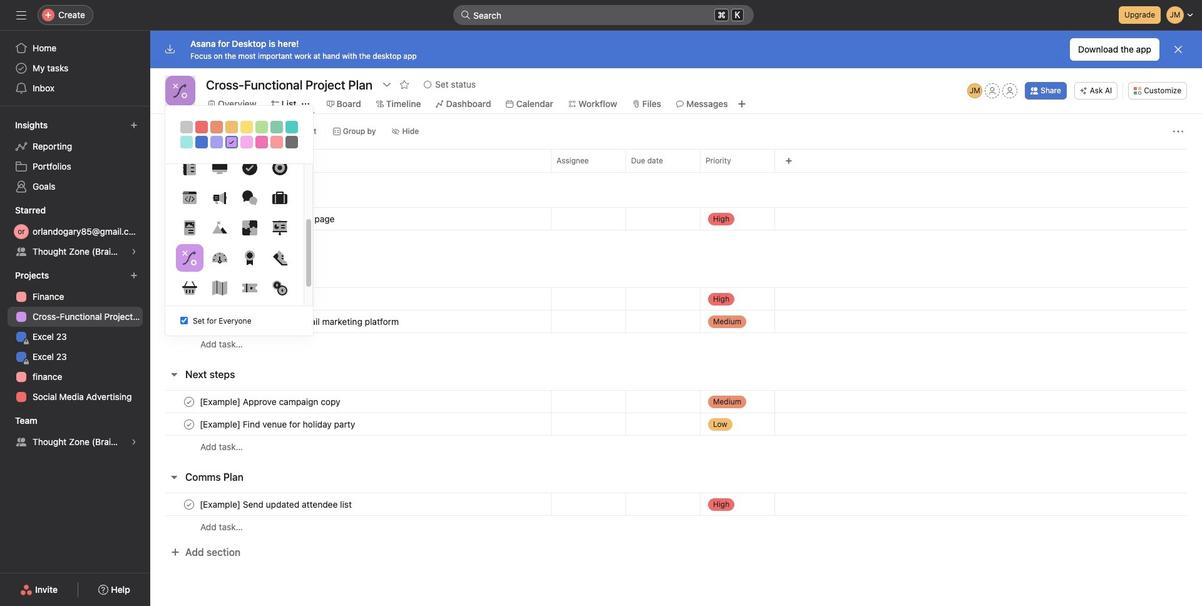 Task type: describe. For each thing, give the bounding box(es) containing it.
page layout image
[[182, 220, 197, 235]]

prominent image
[[461, 10, 471, 20]]

projects element
[[0, 264, 150, 410]]

task name text field for mark complete image within [example] find venue for holiday party cell
[[197, 418, 359, 431]]

manage project members image
[[968, 83, 983, 98]]

briefcase image
[[272, 190, 287, 205]]

starred element
[[0, 199, 150, 264]]

dismiss image
[[1174, 44, 1184, 54]]

insights element
[[0, 114, 150, 199]]

mark complete checkbox for task name text field inside the [example] evaluate new email marketing platform cell
[[182, 314, 197, 329]]

ticket image
[[242, 281, 257, 296]]

hide sidebar image
[[16, 10, 26, 20]]

computer image
[[212, 160, 227, 175]]

target image
[[272, 160, 287, 175]]

[example] approve campaign copy cell
[[150, 390, 551, 413]]

mountain flag image
[[212, 220, 227, 235]]

collapse task list for this group image
[[169, 370, 179, 380]]

shopping basket image
[[182, 281, 197, 296]]

megaphone image
[[212, 190, 227, 205]]

add to starred image
[[400, 80, 410, 90]]

ribbon image
[[242, 251, 257, 266]]

[example] send updated attendee list cell
[[150, 493, 551, 516]]

speed dial image
[[212, 251, 227, 266]]

add field image
[[785, 157, 793, 165]]

mark complete checkbox for task name text box within the [example] redesign landing page 'cell'
[[182, 211, 197, 226]]

[example] evaluate new email marketing platform cell
[[150, 310, 551, 333]]

global element
[[0, 31, 150, 106]]

map image
[[212, 281, 227, 296]]

mark complete image for [example] finalize budget cell
[[182, 292, 197, 307]]

new insights image
[[130, 122, 138, 129]]

teams element
[[0, 410, 150, 455]]

html image
[[182, 190, 197, 205]]

task name text field for mark complete icon within the [example] approve campaign copy cell
[[197, 396, 344, 408]]

task name text field for mark complete image within the [example] send updated attendee list "cell"
[[197, 498, 356, 511]]



Task type: vqa. For each thing, say whether or not it's contained in the screenshot.
FILES
no



Task type: locate. For each thing, give the bounding box(es) containing it.
1 mark complete checkbox from the top
[[182, 211, 197, 226]]

Task name text field
[[197, 293, 308, 305], [197, 315, 403, 328], [197, 396, 344, 408], [197, 498, 356, 511]]

2 vertical spatial mark complete checkbox
[[182, 314, 197, 329]]

3 task name text field from the top
[[197, 396, 344, 408]]

1 vertical spatial see details, thought zone (brainstorm space) image
[[130, 438, 138, 446]]

mark complete checkbox inside [example] find venue for holiday party cell
[[182, 417, 197, 432]]

task name text field for mark complete icon inside the [example] finalize budget cell
[[197, 293, 308, 305]]

mark complete image
[[182, 211, 197, 226], [182, 417, 197, 432], [182, 497, 197, 512]]

task name text field inside [example] find venue for holiday party cell
[[197, 418, 359, 431]]

see details, thought zone (brainstorm space) image inside teams element
[[130, 438, 138, 446]]

mark complete checkbox down html image
[[182, 211, 197, 226]]

header milestones tree grid
[[150, 287, 1202, 356]]

Search tasks, projects, and more text field
[[453, 5, 754, 25]]

1 vertical spatial mark complete checkbox
[[182, 292, 197, 307]]

add tab image
[[737, 99, 747, 109]]

see details, thought zone (brainstorm space) image
[[130, 248, 138, 256], [130, 438, 138, 446]]

[example] finalize budget cell
[[150, 287, 551, 311]]

mark complete checkbox for task name text field in the [example] finalize budget cell
[[182, 292, 197, 307]]

1 vertical spatial mark complete image
[[182, 314, 197, 329]]

mark complete checkbox inside [example] finalize budget cell
[[182, 292, 197, 307]]

task name text field inside [example] evaluate new email marketing platform cell
[[197, 315, 403, 328]]

0 vertical spatial task name text field
[[197, 213, 339, 225]]

None field
[[453, 5, 754, 25]]

header planning tree grid
[[150, 207, 1202, 253]]

puzzle image
[[242, 220, 257, 235]]

task name text field inside [example] approve campaign copy cell
[[197, 396, 344, 408]]

row
[[150, 149, 1202, 172], [165, 172, 1187, 173], [150, 207, 1202, 230], [150, 230, 1202, 253], [150, 287, 1202, 311], [150, 310, 1202, 333], [150, 333, 1202, 356], [150, 390, 1202, 413], [150, 413, 1202, 436], [150, 435, 1202, 458], [150, 493, 1202, 516], [150, 515, 1202, 539]]

0 vertical spatial mark complete checkbox
[[182, 211, 197, 226]]

2 mark complete image from the top
[[182, 417, 197, 432]]

3 mark complete image from the top
[[182, 497, 197, 512]]

mark complete checkbox for [example] find venue for holiday party cell
[[182, 417, 197, 432]]

0 vertical spatial mark complete checkbox
[[182, 394, 197, 409]]

1 mark complete image from the top
[[182, 292, 197, 307]]

1 task name text field from the top
[[197, 293, 308, 305]]

2 vertical spatial mark complete image
[[182, 394, 197, 409]]

collapse task list for this group image
[[169, 267, 179, 277], [169, 472, 179, 482]]

0 vertical spatial mark complete image
[[182, 211, 197, 226]]

2 mark complete image from the top
[[182, 314, 197, 329]]

mark complete image for [example] find venue for holiday party cell
[[182, 417, 197, 432]]

task name text field for mark complete image in the the [example] redesign landing page 'cell'
[[197, 213, 339, 225]]

notebook image
[[182, 160, 197, 175]]

collapse task list for this group image for mark complete icon inside the [example] finalize budget cell
[[169, 267, 179, 277]]

0 vertical spatial see details, thought zone (brainstorm space) image
[[130, 248, 138, 256]]

collapse task list for this group image for mark complete image within the [example] send updated attendee list "cell"
[[169, 472, 179, 482]]

header next steps tree grid
[[150, 390, 1202, 458]]

presentation image
[[272, 220, 287, 235]]

mark complete checkbox inside the [example] redesign landing page 'cell'
[[182, 211, 197, 226]]

1 vertical spatial mark complete image
[[182, 417, 197, 432]]

mark complete checkbox inside [example] approve campaign copy cell
[[182, 394, 197, 409]]

mark complete image inside the [example] redesign landing page 'cell'
[[182, 211, 197, 226]]

3 mark complete image from the top
[[182, 394, 197, 409]]

mark complete image for [example] evaluate new email marketing platform cell
[[182, 314, 197, 329]]

mark complete image for [example] approve campaign copy cell
[[182, 394, 197, 409]]

1 task name text field from the top
[[197, 213, 339, 225]]

3 mark complete checkbox from the top
[[182, 314, 197, 329]]

show options image
[[382, 80, 392, 90]]

task name text field for mark complete icon inside [example] evaluate new email marketing platform cell
[[197, 315, 403, 328]]

0 vertical spatial mark complete image
[[182, 292, 197, 307]]

1 see details, thought zone (brainstorm space) image from the top
[[130, 248, 138, 256]]

check image
[[242, 160, 257, 175]]

2 vertical spatial mark complete checkbox
[[182, 497, 197, 512]]

Task name text field
[[197, 213, 339, 225], [197, 418, 359, 431]]

2 task name text field from the top
[[197, 418, 359, 431]]

[example] redesign landing page cell
[[150, 207, 551, 230]]

mark complete checkbox inside [example] send updated attendee list "cell"
[[182, 497, 197, 512]]

1 mark complete image from the top
[[182, 211, 197, 226]]

None checkbox
[[180, 317, 188, 325]]

mark complete image
[[182, 292, 197, 307], [182, 314, 197, 329], [182, 394, 197, 409]]

2 collapse task list for this group image from the top
[[169, 472, 179, 482]]

2 mark complete checkbox from the top
[[182, 292, 197, 307]]

shoe image
[[272, 251, 287, 266]]

chat bubbles image
[[242, 190, 257, 205]]

mark complete image inside [example] send updated attendee list "cell"
[[182, 497, 197, 512]]

see details, thought zone (brainstorm space) image inside starred element
[[130, 248, 138, 256]]

mark complete image inside [example] finalize budget cell
[[182, 292, 197, 307]]

tab actions image
[[302, 100, 309, 108]]

3 mark complete checkbox from the top
[[182, 497, 197, 512]]

Mark complete checkbox
[[182, 211, 197, 226], [182, 292, 197, 307], [182, 314, 197, 329]]

mark complete checkbox down shopping basket icon
[[182, 314, 197, 329]]

0 vertical spatial collapse task list for this group image
[[169, 267, 179, 277]]

2 mark complete checkbox from the top
[[182, 417, 197, 432]]

mark complete image inside [example] approve campaign copy cell
[[182, 394, 197, 409]]

None text field
[[203, 73, 376, 96]]

line and symbols image
[[182, 251, 197, 266]]

1 vertical spatial mark complete checkbox
[[182, 417, 197, 432]]

2 task name text field from the top
[[197, 315, 403, 328]]

[example] find venue for holiday party cell
[[150, 413, 551, 436]]

1 vertical spatial task name text field
[[197, 418, 359, 431]]

4 task name text field from the top
[[197, 498, 356, 511]]

Mark complete checkbox
[[182, 394, 197, 409], [182, 417, 197, 432], [182, 497, 197, 512]]

line_and_symbols image
[[173, 83, 188, 98]]

mark complete checkbox left map "icon"
[[182, 292, 197, 307]]

1 mark complete checkbox from the top
[[182, 394, 197, 409]]

2 see details, thought zone (brainstorm space) image from the top
[[130, 438, 138, 446]]

task name text field inside the [example] redesign landing page 'cell'
[[197, 213, 339, 225]]

mark complete checkbox inside [example] evaluate new email marketing platform cell
[[182, 314, 197, 329]]

new project or portfolio image
[[130, 272, 138, 279]]

mark complete image for [example] send updated attendee list "cell"
[[182, 497, 197, 512]]

1 collapse task list for this group image from the top
[[169, 267, 179, 277]]

mark complete checkbox for [example] send updated attendee list "cell"
[[182, 497, 197, 512]]

task name text field inside [example] send updated attendee list "cell"
[[197, 498, 356, 511]]

mark complete checkbox for [example] approve campaign copy cell
[[182, 394, 197, 409]]

mark complete image for the [example] redesign landing page 'cell'
[[182, 211, 197, 226]]

header comms plan tree grid
[[150, 493, 1202, 539]]

coins image
[[272, 281, 287, 296]]

2 vertical spatial mark complete image
[[182, 497, 197, 512]]

more actions image
[[1174, 127, 1184, 137]]

mark complete image inside [example] evaluate new email marketing platform cell
[[182, 314, 197, 329]]

task name text field inside [example] finalize budget cell
[[197, 293, 308, 305]]

1 vertical spatial collapse task list for this group image
[[169, 472, 179, 482]]

mark complete image inside [example] find venue for holiday party cell
[[182, 417, 197, 432]]



